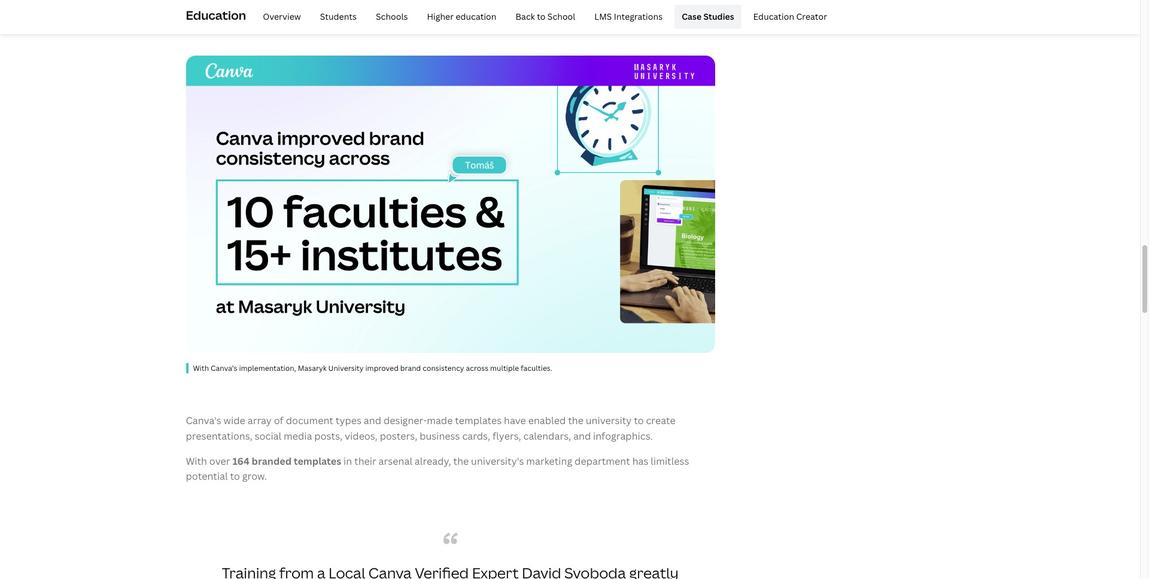 Task type: describe. For each thing, give the bounding box(es) containing it.
the inside 'canva's wide array of document types and designer-made templates have enabled the university to create presentations, social media posts, videos, posters, business cards, flyers, calendars, and infographics.'
[[568, 414, 584, 428]]

calendars,
[[523, 430, 571, 443]]

back to school
[[516, 11, 575, 22]]

education
[[456, 11, 497, 22]]

videos,
[[345, 430, 378, 443]]

schools link
[[369, 5, 415, 29]]

with canva's implementation, masaryk university improved brand consistency across multiple faculties.
[[193, 363, 552, 374]]

branded
[[252, 455, 292, 468]]

enabled
[[528, 414, 566, 428]]

posts,
[[314, 430, 343, 443]]

designer-
[[384, 414, 427, 428]]

canva's
[[211, 363, 237, 374]]

faculties.
[[521, 363, 552, 374]]

canva's
[[186, 414, 221, 428]]

potential
[[186, 470, 228, 483]]

lms integrations
[[595, 11, 663, 22]]

to inside back to school link
[[537, 11, 546, 22]]

posters,
[[380, 430, 417, 443]]

grow.
[[242, 470, 267, 483]]

department
[[575, 455, 630, 468]]

with over 164 branded templates
[[186, 455, 341, 468]]

with for with over 164 branded templates
[[186, 455, 207, 468]]

back
[[516, 11, 535, 22]]

case
[[682, 11, 702, 22]]

masaryk
[[298, 363, 327, 374]]

0 vertical spatial and
[[364, 414, 381, 428]]

with for with canva's implementation, masaryk university improved brand consistency across multiple faculties.
[[193, 363, 209, 374]]

back to school link
[[508, 5, 583, 29]]

integrations
[[614, 11, 663, 22]]

templates inside 'canva's wide array of document types and designer-made templates have enabled the university to create presentations, social media posts, videos, posters, business cards, flyers, calendars, and infographics.'
[[455, 414, 502, 428]]

education creator link
[[746, 5, 834, 29]]

students
[[320, 11, 357, 22]]

case studies link
[[675, 5, 741, 29]]

quotation mark image
[[443, 533, 458, 545]]

has
[[632, 455, 649, 468]]

array
[[248, 414, 272, 428]]

of
[[274, 414, 284, 428]]

infographics.
[[593, 430, 653, 443]]

social
[[255, 430, 281, 443]]

media
[[284, 430, 312, 443]]

wide
[[224, 414, 245, 428]]

marketing
[[526, 455, 572, 468]]



Task type: locate. For each thing, give the bounding box(es) containing it.
creator
[[796, 11, 827, 22]]

to left the create
[[634, 414, 644, 428]]

0 vertical spatial with
[[193, 363, 209, 374]]

and down university
[[573, 430, 591, 443]]

1 vertical spatial and
[[573, 430, 591, 443]]

document
[[286, 414, 333, 428]]

1 vertical spatial to
[[634, 414, 644, 428]]

with up 'potential'
[[186, 455, 207, 468]]

presentations,
[[186, 430, 252, 443]]

overview link
[[256, 5, 308, 29]]

have
[[504, 414, 526, 428]]

across
[[466, 363, 489, 374]]

made
[[427, 414, 453, 428]]

templates
[[455, 414, 502, 428], [294, 455, 341, 468]]

with
[[193, 363, 209, 374], [186, 455, 207, 468]]

164
[[233, 455, 250, 468]]

1 horizontal spatial templates
[[455, 414, 502, 428]]

university's
[[471, 455, 524, 468]]

limitless
[[651, 455, 689, 468]]

0 vertical spatial templates
[[455, 414, 502, 428]]

education for education creator
[[753, 11, 794, 22]]

to right back
[[537, 11, 546, 22]]

0 vertical spatial to
[[537, 11, 546, 22]]

in
[[344, 455, 352, 468]]

menu bar containing overview
[[251, 5, 834, 29]]

1 horizontal spatial the
[[568, 414, 584, 428]]

1 horizontal spatial and
[[573, 430, 591, 443]]

the
[[568, 414, 584, 428], [453, 455, 469, 468]]

schools
[[376, 11, 408, 22]]

1 vertical spatial templates
[[294, 455, 341, 468]]

to
[[537, 11, 546, 22], [634, 414, 644, 428], [230, 470, 240, 483]]

the right enabled
[[568, 414, 584, 428]]

case studies
[[682, 11, 734, 22]]

already,
[[415, 455, 451, 468]]

create
[[646, 414, 676, 428]]

to inside 'canva's wide array of document types and designer-made templates have enabled the university to create presentations, social media posts, videos, posters, business cards, flyers, calendars, and infographics.'
[[634, 414, 644, 428]]

and
[[364, 414, 381, 428], [573, 430, 591, 443]]

1 horizontal spatial education
[[753, 11, 794, 22]]

over
[[209, 455, 230, 468]]

cards,
[[462, 430, 490, 443]]

improved
[[365, 363, 399, 374]]

lms
[[595, 11, 612, 22]]

multiple
[[490, 363, 519, 374]]

higher
[[427, 11, 454, 22]]

menu bar
[[251, 5, 834, 29]]

templates up cards,
[[455, 414, 502, 428]]

higher education
[[427, 11, 497, 22]]

the right already,
[[453, 455, 469, 468]]

the inside in their arsenal already, the university's marketing department has limitless potential to grow.
[[453, 455, 469, 468]]

consistency
[[423, 363, 464, 374]]

students link
[[313, 5, 364, 29]]

studies
[[704, 11, 734, 22]]

to down 164
[[230, 470, 240, 483]]

arsenal
[[379, 455, 412, 468]]

0 horizontal spatial to
[[230, 470, 240, 483]]

their
[[354, 455, 376, 468]]

0 horizontal spatial the
[[453, 455, 469, 468]]

university
[[586, 414, 632, 428]]

higher education link
[[420, 5, 504, 29]]

and up videos,
[[364, 414, 381, 428]]

brand
[[400, 363, 421, 374]]

education for education
[[186, 7, 246, 23]]

2 vertical spatial to
[[230, 470, 240, 483]]

types
[[336, 414, 362, 428]]

0 horizontal spatial templates
[[294, 455, 341, 468]]

implementation,
[[239, 363, 296, 374]]

1 vertical spatial the
[[453, 455, 469, 468]]

0 vertical spatial the
[[568, 414, 584, 428]]

university
[[328, 363, 364, 374]]

education
[[186, 7, 246, 23], [753, 11, 794, 22]]

education inside education creator link
[[753, 11, 794, 22]]

0 horizontal spatial and
[[364, 414, 381, 428]]

templates down posts,
[[294, 455, 341, 468]]

education creator
[[753, 11, 827, 22]]

in their arsenal already, the university's marketing department has limitless potential to grow.
[[186, 455, 689, 483]]

canva's wide array of document types and designer-made templates have enabled the university to create presentations, social media posts, videos, posters, business cards, flyers, calendars, and infographics.
[[186, 414, 676, 443]]

flyers,
[[493, 430, 521, 443]]

1 horizontal spatial to
[[537, 11, 546, 22]]

to inside in their arsenal already, the university's marketing department has limitless potential to grow.
[[230, 470, 240, 483]]

1 vertical spatial with
[[186, 455, 207, 468]]

school
[[548, 11, 575, 22]]

overview
[[263, 11, 301, 22]]

lms integrations link
[[587, 5, 670, 29]]

business
[[420, 430, 460, 443]]

0 horizontal spatial education
[[186, 7, 246, 23]]

with left canva's
[[193, 363, 209, 374]]

2 horizontal spatial to
[[634, 414, 644, 428]]



Task type: vqa. For each thing, say whether or not it's contained in the screenshot.
the × at the bottom of page
no



